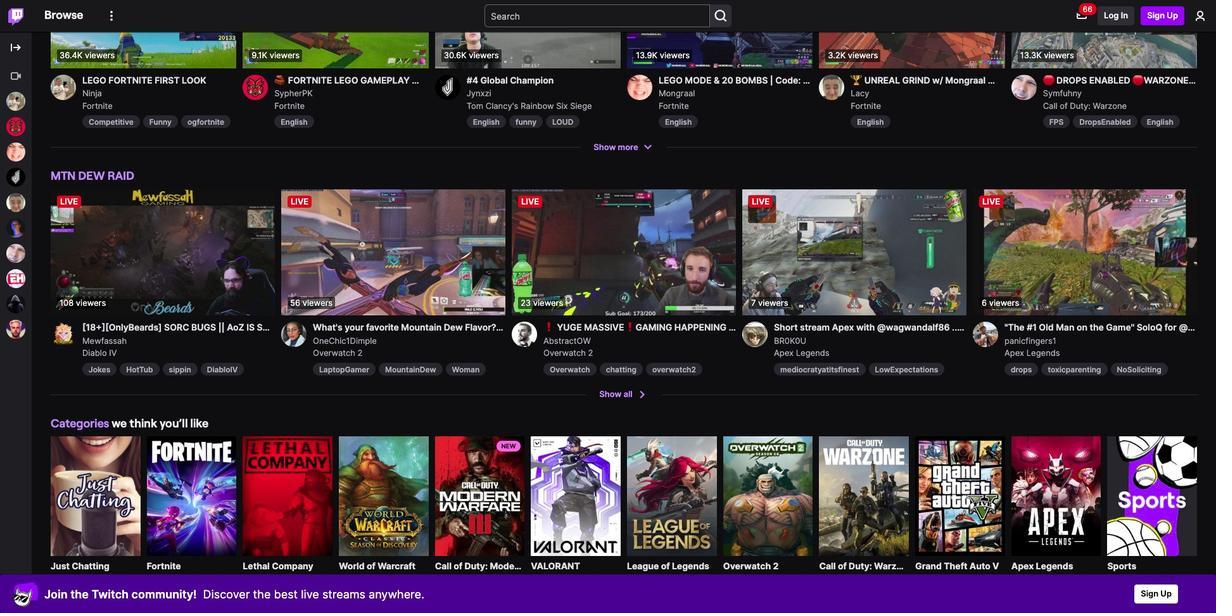 Task type: describe. For each thing, give the bounding box(es) containing it.
"sypherpk"
[[467, 74, 516, 85]]

lego for lego mode & 20 bombs | code: mongraal #ad !prime !newvid
[[659, 74, 683, 85]]

fortnite link for lego mode & 20 bombs | code: mongraal #ad !prime !newvid
[[659, 101, 689, 111]]

0 horizontal spatial jynxzi image
[[6, 168, 25, 187]]

call of duty: warzone
[[1043, 101, 1127, 111]]

tom clancy's rainbow six siege link
[[467, 101, 592, 111]]

9.2k viewers link
[[1107, 573, 1157, 584]]

english link for sypherpk
[[274, 116, 314, 128]]

mtn dew raid link
[[51, 169, 134, 183]]

overwatch2 link
[[646, 363, 702, 376]]

fortnite inside 🧱 fortnite lego gameplay 🧱 use code "sypherpk" sypherpk fortnite
[[274, 101, 305, 111]]

for
[[1165, 322, 1177, 333]]

funny link
[[509, 116, 543, 128]]

english link for mongraal
[[659, 116, 698, 128]]

16.7k viewers link
[[435, 573, 488, 584]]

your
[[345, 322, 364, 333]]

short stream apex with @wagwandalf86 ...come on mountain dew button
[[774, 322, 1060, 333]]

of down symfuhny
[[1060, 101, 1068, 111]]

diabloiv link
[[201, 363, 244, 376]]

discover
[[203, 587, 250, 601]]

what's your favorite mountain dew flavor? | sickgamer image
[[281, 189, 505, 316]]

new
[[501, 443, 516, 450]]

here❗
[[729, 322, 763, 333]]

legends inside short stream apex with @wagwandalf86 ...come on mountain dew br0k0u apex legends
[[796, 348, 830, 358]]

funny link
[[143, 116, 178, 128]]

1 horizontal spatial symfuhny image
[[1011, 74, 1037, 100]]

grand theft auto v 155k viewers
[[915, 561, 999, 584]]

apex legends 26.8k viewers
[[1011, 561, 1073, 584]]

1 vertical spatial lacy image
[[6, 193, 25, 212]]

drops link
[[1005, 363, 1038, 376]]

0 horizontal spatial mongraal
[[659, 88, 695, 98]]

mediocratyatitsfinest link
[[774, 363, 866, 376]]

iv
[[109, 348, 117, 358]]

apex legends link up "26.8k viewers" link
[[1011, 560, 1101, 573]]

dont
[[766, 322, 791, 333]]

woman link
[[446, 363, 486, 376]]

ogfortnite link
[[181, 116, 231, 128]]

log in button
[[1098, 6, 1135, 25]]

yuge
[[557, 322, 582, 333]]

lego mode & 20 bombs | code: mongraal #ad !prime !newvid button
[[659, 74, 928, 86]]

❗ yuge massive❗gaming happening here❗ dont miss this ❗ poggeres❗ image
[[512, 189, 736, 316]]

br0k0u image
[[742, 322, 768, 347]]

overwatch link
[[543, 363, 596, 376]]

fortnite link down "lacy"
[[851, 101, 881, 111]]

sippin link
[[163, 363, 197, 376]]

352k
[[147, 573, 167, 584]]

league of legends cover image image
[[627, 437, 717, 556]]

legends inside league of legends 258k viewers
[[672, 561, 709, 572]]

viewers inside the world of warcraft 70.5k viewers
[[363, 573, 393, 584]]

onechic1dimple image
[[281, 322, 307, 347]]

mewfassah
[[82, 336, 127, 346]]

in
[[1121, 10, 1128, 20]]

jynxzi
[[467, 88, 491, 98]]

sippin
[[169, 365, 191, 374]]

call of duty: modern warfare iii 16.7k viewers
[[435, 561, 570, 584]]

like
[[190, 416, 209, 430]]

panicfingers1
[[1005, 336, 1056, 346]]

legends inside "the #1 old man on the game"  soloq for @mtndew panicfingers1 apex legends
[[1027, 348, 1060, 358]]

0 vertical spatial mongraal image
[[627, 74, 652, 100]]

2 horizontal spatial overwatch 2 link
[[723, 560, 813, 573]]

company
[[272, 561, 313, 572]]

apex legends cover image image
[[1011, 437, 1101, 556]]

2 inside ❗ yuge massive❗gaming happening here❗ dont miss this ❗ poggeres❗ abstractow overwatch 2
[[588, 348, 593, 358]]

92.2k viewers link
[[531, 573, 586, 584]]

symfuhny link
[[1043, 74, 1197, 100]]

&
[[714, 74, 720, 85]]

call for call of duty: warzone
[[819, 561, 836, 572]]

dew
[[78, 169, 105, 183]]

we
[[112, 416, 127, 430]]

fortnite inside fortnite 352k viewers
[[147, 561, 181, 572]]

new link
[[435, 437, 525, 556]]

categories
[[51, 416, 109, 430]]

"the #1 old man on the game"  soloq for @mtndewgaming image
[[973, 189, 1197, 316]]

fortnite inside lego fortnite first look ninja fortnite
[[82, 101, 113, 111]]

fortnite for lego
[[288, 74, 332, 85]]

rainbow
[[521, 101, 554, 111]]

lethal company cover image image
[[243, 437, 333, 556]]

iii
[[562, 561, 570, 572]]

lowexpectations link
[[869, 363, 945, 376]]

recommended channels group
[[0, 63, 32, 342]]

"the #1 old man on the game"  soloq for @mtndew panicfingers1 apex legends
[[1005, 322, 1216, 358]]

fortnite cover image image
[[147, 437, 236, 556]]

raid
[[107, 169, 134, 183]]

diablo
[[82, 348, 107, 358]]

join the twitch community! discover the best live streams anywhere.
[[44, 587, 424, 601]]

sign for sign up button to the bottom
[[1141, 589, 1159, 599]]

of for call of duty: warzone
[[838, 561, 847, 572]]

league of legends 258k viewers
[[627, 561, 709, 584]]

think
[[129, 416, 157, 430]]

english for lacy
[[857, 117, 884, 127]]

categories link
[[51, 416, 109, 430]]

101k viewers link
[[819, 573, 870, 584]]

2 inside what's your favorite mountain dew flavor? | sickgamer onechic1dimple overwatch 2
[[358, 348, 363, 358]]

symfuhny
[[1043, 88, 1082, 98]]

viewers inside 'valorant 92.2k viewers'
[[556, 573, 586, 584]]

mewfassah image
[[51, 322, 76, 347]]

...come
[[952, 322, 984, 333]]

toxicparenting
[[1048, 365, 1101, 374]]

lego mode & 20 bombs | code: mongraal #ad !prime !newvid image
[[627, 0, 813, 68]]

overwatch inside overwatch 2 40.7k viewers
[[723, 561, 771, 572]]

join
[[44, 587, 68, 601]]

of for world of warcraft
[[367, 561, 376, 572]]

streams
[[322, 587, 365, 601]]

sypherpk image
[[6, 117, 25, 136]]

apex left with
[[832, 322, 854, 333]]

drops
[[1011, 365, 1032, 374]]

show for show all
[[599, 389, 622, 399]]

0 vertical spatial mongraal
[[803, 74, 843, 85]]

mewfassah link
[[82, 322, 275, 347]]

man
[[1056, 322, 1075, 333]]

1 🧱 from the left
[[274, 74, 286, 85]]

competitive link
[[82, 116, 140, 128]]

viewers inside apex legends 26.8k viewers
[[1036, 573, 1066, 584]]

20
[[722, 74, 733, 85]]

mrsavage image
[[6, 219, 25, 238]]

league of legends link
[[627, 560, 717, 573]]

coolcat image
[[13, 581, 38, 607]]

show all
[[599, 389, 633, 399]]

viewers inside grand theft auto v 155k viewers
[[937, 573, 967, 584]]

you'll
[[160, 416, 188, 430]]

what's your favorite mountain dew flavor? | sickgamer button
[[313, 322, 549, 333]]

community!
[[131, 587, 197, 601]]

447k
[[51, 573, 71, 584]]

valorant cover image image
[[531, 437, 621, 556]]

2 horizontal spatial duty:
[[1070, 101, 1091, 111]]

sickgamer
[[504, 322, 549, 333]]

❗ yuge massive❗gaming happening here❗ dont miss this ❗ poggeres❗ button
[[543, 322, 914, 333]]

🔴 drops enabled 🔴warzone 3 is here!!! 🔴 new map 🔴 new movement 🔴 new gulag 🔴 ram-7 is back 🔴 is cod back? image
[[1011, 0, 1197, 68]]

more
[[618, 142, 638, 152]]

apex legends link for #1
[[1005, 348, 1060, 358]]

game"
[[1106, 322, 1135, 333]]

grand theft auto v cover image image
[[915, 437, 1005, 556]]

warzone for call of duty: warzone
[[1093, 101, 1127, 111]]

abstractow
[[543, 336, 591, 346]]

call of duty: modern warfare iii link
[[435, 560, 570, 573]]

2 english link from the left
[[467, 116, 506, 128]]

v
[[993, 561, 999, 572]]

call of duty: warzone 101k viewers
[[819, 561, 913, 584]]

| inside lego mode & 20 bombs | code: mongraal #ad !prime !newvid mongraal fortnite
[[770, 74, 773, 85]]

overwatch inside ❗ yuge massive❗gaming happening here❗ dont miss this ❗ poggeres❗ abstractow overwatch 2
[[543, 348, 586, 358]]

9.2k
[[1107, 573, 1125, 584]]

overwatch 2 40.7k viewers
[[723, 561, 779, 584]]

miss
[[793, 322, 815, 333]]

world of warcraft cover image image
[[339, 437, 429, 556]]

0 horizontal spatial the
[[70, 587, 89, 601]]

🧱 fortnite lego gameplay 🧱 use code "sypherpk" button
[[274, 74, 516, 86]]

40.7k
[[723, 573, 746, 584]]

of for call of duty: modern warfare iii
[[454, 561, 463, 572]]

viewers inside fortnite 352k viewers
[[170, 573, 200, 584]]

abstractow image
[[512, 322, 537, 347]]

just chatting cover image image
[[51, 437, 140, 556]]



Task type: locate. For each thing, give the bounding box(es) containing it.
show inside button
[[594, 142, 616, 152]]

lego left gameplay
[[334, 74, 358, 85]]

diabloiv
[[207, 365, 238, 374]]

fortnite inside lego fortnite first look ninja fortnite
[[109, 74, 152, 85]]

just chatting link
[[51, 560, 140, 573]]

0 vertical spatial symfuhny image
[[1011, 74, 1037, 100]]

0 horizontal spatial duty:
[[465, 561, 488, 572]]

1 horizontal spatial call of duty: warzone link
[[1043, 101, 1127, 111]]

3 english from the left
[[665, 117, 692, 127]]

3 lego from the left
[[659, 74, 683, 85]]

english for sypherpk
[[281, 117, 308, 127]]

apex legends link for stream
[[774, 348, 830, 358]]

9 viewers from the left
[[840, 573, 870, 584]]

this
[[818, 322, 838, 333]]

1 horizontal spatial |
[[770, 74, 773, 85]]

0 horizontal spatial mongraal image
[[6, 143, 25, 162]]

code
[[443, 74, 465, 85]]

jynxzi image left 'mtn'
[[6, 168, 25, 187]]

of inside call of duty: warzone 101k viewers
[[838, 561, 847, 572]]

1 fortnite from the left
[[109, 74, 152, 85]]

the down 13.1k viewers link
[[253, 587, 271, 601]]

toxicparenting link
[[1042, 363, 1108, 376]]

mongraal image left mode
[[627, 74, 652, 100]]

1 vertical spatial show
[[599, 389, 622, 399]]

#ad
[[846, 74, 862, 85]]

apex down br0k0u
[[774, 348, 794, 358]]

warzone for call of duty: warzone 101k viewers
[[874, 561, 913, 572]]

with
[[856, 322, 875, 333]]

5 english from the left
[[1147, 117, 1174, 127]]

lacy image left #ad
[[819, 74, 845, 100]]

1 vertical spatial sign up
[[1141, 589, 1172, 599]]

| left code: on the right of page
[[770, 74, 773, 85]]

2 mountain from the left
[[999, 322, 1039, 333]]

viewers down valorant link
[[556, 573, 586, 584]]

viewers up community!
[[170, 573, 200, 584]]

english down "lacy"
[[857, 117, 884, 127]]

mongraal
[[803, 74, 843, 85], [659, 88, 695, 98]]

| right flavor?
[[498, 322, 502, 333]]

🧱 up "sypherpk"
[[274, 74, 286, 85]]

on inside short stream apex with @wagwandalf86 ...come on mountain dew br0k0u apex legends
[[986, 322, 997, 333]]

sports cover image image
[[1107, 437, 1197, 556]]

2 horizontal spatial lego
[[659, 74, 683, 85]]

7 viewers from the left
[[650, 573, 680, 584]]

viewers down league of legends link
[[650, 573, 680, 584]]

apex legends link down panicfingers1
[[1005, 348, 1060, 358]]

mountaindew
[[385, 365, 436, 374]]

call of duty: modern warfare iii cover image image
[[435, 437, 525, 556]]

overwatch 2 link up 40.7k viewers link on the right bottom
[[723, 560, 813, 573]]

viewers down 'theft'
[[937, 573, 967, 584]]

2 viewers from the left
[[170, 573, 200, 584]]

short
[[774, 322, 798, 333]]

2 english from the left
[[473, 117, 500, 127]]

jokes
[[89, 365, 110, 374]]

english link down symfuhny link
[[1141, 116, 1180, 128]]

global
[[480, 74, 508, 85]]

1 horizontal spatial the
[[253, 587, 271, 601]]

english link down tom
[[467, 116, 506, 128]]

twitch
[[91, 587, 129, 601]]

valorant
[[531, 561, 580, 572]]

3 english link from the left
[[659, 116, 698, 128]]

16.7k
[[435, 573, 456, 584]]

viewers right 40.7k
[[748, 573, 778, 584]]

0 vertical spatial sign up
[[1147, 10, 1178, 20]]

1 vertical spatial mongraal
[[659, 88, 695, 98]]

symfuhny image
[[1011, 74, 1037, 100], [6, 244, 25, 263]]

viewers inside lethal company 13.1k viewers
[[265, 573, 295, 584]]

dropsenabled
[[1079, 117, 1131, 127]]

warzone up dropsenabled link at the right top of the page
[[1093, 101, 1127, 111]]

lego inside 🧱 fortnite lego gameplay 🧱 use code "sypherpk" sypherpk fortnite
[[334, 74, 358, 85]]

1 horizontal spatial 🧱
[[412, 74, 423, 85]]

0 vertical spatial sign up button
[[1141, 6, 1184, 25]]

0 horizontal spatial lego
[[82, 74, 106, 85]]

chatting
[[72, 561, 110, 572]]

ninja image left ninja
[[51, 74, 76, 100]]

1 horizontal spatial ❗
[[840, 322, 852, 333]]

1 viewers from the left
[[74, 573, 104, 584]]

overwatch2
[[652, 365, 696, 374]]

of up 258k viewers link
[[661, 561, 670, 572]]

nadeshot image
[[6, 320, 25, 339]]

mountain right 'favorite'
[[401, 322, 442, 333]]

sign up button right in
[[1141, 6, 1184, 25]]

show more element
[[594, 141, 638, 153]]

❗ right this
[[840, 322, 852, 333]]

1 horizontal spatial call
[[819, 561, 836, 572]]

40.7k viewers link
[[723, 573, 778, 584]]

six
[[556, 101, 568, 111]]

viewers inside call of duty: warzone 101k viewers
[[840, 573, 870, 584]]

code:
[[775, 74, 801, 85]]

1 dew from the left
[[444, 322, 463, 333]]

1 horizontal spatial lacy image
[[819, 74, 845, 100]]

dew inside short stream apex with @wagwandalf86 ...come on mountain dew br0k0u apex legends
[[1041, 322, 1060, 333]]

0 vertical spatial warzone
[[1093, 101, 1127, 111]]

chatting
[[606, 365, 637, 374]]

massive❗gaming
[[584, 322, 672, 333]]

of
[[1060, 101, 1068, 111], [367, 561, 376, 572], [454, 561, 463, 572], [661, 561, 670, 572], [838, 561, 847, 572]]

0 vertical spatial call of duty: warzone link
[[1043, 101, 1127, 111]]

of inside league of legends 258k viewers
[[661, 561, 670, 572]]

lacy image
[[819, 74, 845, 100], [6, 193, 25, 212]]

ogfortnite
[[188, 117, 224, 127]]

fortnite up 352k
[[147, 561, 181, 572]]

1 vertical spatial call of duty: warzone link
[[819, 560, 913, 573]]

mongraal left #ad
[[803, 74, 843, 85]]

of for league of legends
[[661, 561, 670, 572]]

apex up the "drops" link
[[1005, 348, 1024, 358]]

log
[[1104, 10, 1119, 20]]

viewers inside overwatch 2 40.7k viewers
[[748, 573, 778, 584]]

| inside what's your favorite mountain dew flavor? | sickgamer onechic1dimple overwatch 2
[[498, 322, 502, 333]]

symfuhny image down mrsavage image on the left of page
[[6, 244, 25, 263]]

2 horizontal spatial 2
[[773, 561, 779, 572]]

show left more on the top
[[594, 142, 616, 152]]

0 vertical spatial sign
[[1147, 10, 1165, 20]]

0 horizontal spatial |
[[498, 322, 502, 333]]

sypherpk
[[274, 88, 313, 98]]

1 vertical spatial mongraal image
[[6, 143, 25, 162]]

jynxzi image left #4 on the left top of page
[[435, 74, 460, 100]]

nickeh30 image
[[6, 269, 25, 288]]

bombs
[[736, 74, 768, 85]]

overwatch 2 link down onechic1dimple
[[313, 348, 363, 358]]

sign up right in
[[1147, 10, 1178, 20]]

on right 'man'
[[1077, 322, 1088, 333]]

11 viewers from the left
[[1036, 573, 1066, 584]]

viewers down lethal company link
[[265, 573, 295, 584]]

duty: inside the call of duty: modern warfare iii 16.7k viewers
[[465, 561, 488, 572]]

fortnite link up 352k viewers link at left
[[147, 560, 236, 573]]

70.5k viewers link
[[339, 573, 393, 584]]

show for show more
[[594, 142, 616, 152]]

viewers inside sports 9.2k viewers
[[1127, 573, 1157, 584]]

1 horizontal spatial mongraal image
[[627, 74, 652, 100]]

sign
[[1147, 10, 1165, 20], [1141, 589, 1159, 599]]

4 viewers from the left
[[363, 573, 393, 584]]

2 fortnite from the left
[[288, 74, 332, 85]]

mtn
[[51, 169, 76, 183]]

show left all
[[599, 389, 622, 399]]

2 ❗ from the left
[[840, 322, 852, 333]]

english for mongraal
[[665, 117, 692, 127]]

2 up overwatch link at the left bottom of page
[[588, 348, 593, 358]]

#4
[[467, 74, 478, 85]]

apex up 26.8k
[[1011, 561, 1034, 572]]

0 horizontal spatial overwatch 2 link
[[313, 348, 363, 358]]

1 horizontal spatial 2
[[588, 348, 593, 358]]

lego inside lego mode & 20 bombs | code: mongraal #ad !prime !newvid mongraal fortnite
[[659, 74, 683, 85]]

2 dew from the left
[[1041, 322, 1060, 333]]

of inside the world of warcraft 70.5k viewers
[[367, 561, 376, 572]]

447k viewers link
[[51, 573, 104, 584]]

!prime
[[864, 74, 892, 85]]

1 vertical spatial symfuhny image
[[6, 244, 25, 263]]

258k viewers link
[[627, 573, 680, 584]]

ninja image inside the recommended channels group
[[6, 92, 25, 111]]

modern
[[490, 561, 524, 572]]

4 english link from the left
[[851, 116, 890, 128]]

0 vertical spatial |
[[770, 74, 773, 85]]

mountain
[[401, 322, 442, 333], [999, 322, 1039, 333]]

lacy link
[[851, 74, 1005, 100]]

sign up button down sports link
[[1135, 585, 1178, 604]]

overwatch 2 link
[[313, 348, 363, 358], [543, 348, 593, 358], [723, 560, 813, 573]]

show all link
[[593, 385, 655, 404]]

2 inside overwatch 2 40.7k viewers
[[773, 561, 779, 572]]

❗ yuge massive❗gaming happening here❗ dont miss this ❗ poggeres❗ abstractow overwatch 2
[[543, 322, 914, 358]]

overwatch 2 cover image image
[[723, 437, 813, 556]]

1 horizontal spatial fortnite
[[288, 74, 332, 85]]

sports 9.2k viewers
[[1107, 561, 1157, 584]]

ninja image
[[51, 74, 76, 100], [6, 92, 25, 111]]

warcraft
[[378, 561, 416, 572]]

panicfingers1 image
[[973, 322, 998, 347]]

english link for lacy
[[851, 116, 890, 128]]

1 horizontal spatial jynxzi image
[[435, 74, 460, 100]]

🧱 fortnite lego gameplay 🧱 use code "sypherpk" image
[[243, 0, 429, 68]]

2 🧱 from the left
[[412, 74, 423, 85]]

lego fortnite first look button
[[82, 74, 236, 86]]

english link down "sypherpk"
[[274, 116, 314, 128]]

1 vertical spatial warzone
[[874, 561, 913, 572]]

@wagwandalf86
[[877, 322, 950, 333]]

viewers inside league of legends 258k viewers
[[650, 573, 680, 584]]

8 viewers from the left
[[748, 573, 778, 584]]

0 vertical spatial lacy image
[[819, 74, 845, 100]]

diablo iv link
[[82, 348, 117, 358]]

fortnite left first
[[109, 74, 152, 85]]

🏆 unreal grind w/ mongraal 🏆 | use code lacy #ad 🔥| !com !discord image
[[819, 0, 1005, 68]]

ninja image up sypherpk image
[[6, 92, 25, 111]]

4 english from the left
[[857, 117, 884, 127]]

fortnite for first
[[109, 74, 152, 85]]

❗
[[543, 322, 555, 333], [840, 322, 852, 333]]

warzone inside call of duty: warzone 101k viewers
[[874, 561, 913, 572]]

on right ...come
[[986, 322, 997, 333]]

2 up 40.7k viewers link on the right bottom
[[773, 561, 779, 572]]

call of duty: warzone cover image image
[[819, 437, 909, 556]]

fortnite down mode
[[659, 101, 689, 111]]

mrlust image
[[6, 295, 25, 314]]

sports
[[1107, 561, 1137, 572]]

call up the fps link
[[1043, 101, 1058, 111]]

viewers right '101k'
[[840, 573, 870, 584]]

2
[[358, 348, 363, 358], [588, 348, 593, 358], [773, 561, 779, 572]]

12 viewers from the left
[[1127, 573, 1157, 584]]

fortnite link down ninja
[[82, 101, 113, 111]]

1 english from the left
[[281, 117, 308, 127]]

the inside "the #1 old man on the game"  soloq for @mtndew panicfingers1 apex legends
[[1090, 322, 1104, 333]]

dew right "#1"
[[1041, 322, 1060, 333]]

fortnite inside 🧱 fortnite lego gameplay 🧱 use code "sypherpk" sypherpk fortnite
[[288, 74, 332, 85]]

fortnite link for 🧱 fortnite lego gameplay 🧱 use code "sypherpk"
[[274, 101, 305, 111]]

overwatch 2 link for yuge
[[543, 348, 593, 358]]

0 horizontal spatial dew
[[444, 322, 463, 333]]

lego up ninja
[[82, 74, 106, 85]]

0 horizontal spatial call
[[435, 561, 452, 572]]

lego inside lego fortnite first look ninja fortnite
[[82, 74, 106, 85]]

call inside call of duty: warzone 101k viewers
[[819, 561, 836, 572]]

legends down panicfingers1
[[1027, 348, 1060, 358]]

2 lego from the left
[[334, 74, 358, 85]]

viewers inside the call of duty: modern warfare iii 16.7k viewers
[[458, 573, 488, 584]]

🧱
[[274, 74, 286, 85], [412, 74, 423, 85]]

1 vertical spatial up
[[1161, 589, 1172, 599]]

0 horizontal spatial warzone
[[874, 561, 913, 572]]

0 horizontal spatial ❗
[[543, 322, 555, 333]]

the for twitch
[[253, 587, 271, 601]]

of up 101k viewers link in the right of the page
[[838, 561, 847, 572]]

duty: for call of duty: warzone
[[849, 561, 872, 572]]

0 horizontal spatial 2
[[358, 348, 363, 358]]

mongraal down mode
[[659, 88, 695, 98]]

call up '101k'
[[819, 561, 836, 572]]

sign for sign up button to the top
[[1147, 10, 1165, 20]]

sign up button
[[1141, 6, 1184, 25], [1135, 585, 1178, 604]]

legends inside apex legends 26.8k viewers
[[1036, 561, 1073, 572]]

sign right in
[[1147, 10, 1165, 20]]

sign down 9.2k viewers link
[[1141, 589, 1159, 599]]

up right in
[[1167, 10, 1178, 20]]

mongraal image
[[627, 74, 652, 100], [6, 143, 25, 162]]

what's your favorite mountain dew flavor? | sickgamer onechic1dimple overwatch 2
[[313, 322, 549, 358]]

0 vertical spatial jynxzi image
[[435, 74, 460, 100]]

1 horizontal spatial mongraal
[[803, 74, 843, 85]]

the down 447k viewers link
[[70, 587, 89, 601]]

overwatch 2 link for your
[[313, 348, 363, 358]]

duty: up 16.7k viewers "link"
[[465, 561, 488, 572]]

1 mountain from the left
[[401, 322, 442, 333]]

fortnite link for lego fortnite first look
[[82, 101, 113, 111]]

soloq
[[1137, 322, 1163, 333]]

1 lego from the left
[[82, 74, 106, 85]]

lego for lego fortnite first look
[[82, 74, 106, 85]]

1 english link from the left
[[274, 116, 314, 128]]

english down "sypherpk"
[[281, 117, 308, 127]]

grand theft auto v link
[[915, 560, 1005, 573]]

viewers right 16.7k
[[458, 573, 488, 584]]

world of warcraft 70.5k viewers
[[339, 561, 416, 584]]

dew inside what's your favorite mountain dew flavor? | sickgamer onechic1dimple overwatch 2
[[444, 322, 463, 333]]

english link down "lacy"
[[851, 116, 890, 128]]

legends up "26.8k viewers" link
[[1036, 561, 1073, 572]]

symfuhny image left symfuhny
[[1011, 74, 1037, 100]]

apex legends link down br0k0u
[[774, 348, 830, 358]]

duty: inside call of duty: warzone 101k viewers
[[849, 561, 872, 572]]

1 on from the left
[[986, 322, 997, 333]]

call inside the call of duty: modern warfare iii 16.7k viewers
[[435, 561, 452, 572]]

nosoliciting
[[1117, 365, 1162, 374]]

0 vertical spatial up
[[1167, 10, 1178, 20]]

jokes link
[[82, 363, 117, 376]]

fortnite inside lego mode & 20 bombs | code: mongraal #ad !prime !newvid mongraal fortnite
[[659, 101, 689, 111]]

1 horizontal spatial on
[[1077, 322, 1088, 333]]

lowexpectations
[[875, 365, 938, 374]]

5 viewers from the left
[[458, 573, 488, 584]]

lego fortnite first look ninja fortnite
[[82, 74, 206, 111]]

0 horizontal spatial 🧱
[[274, 74, 286, 85]]

fortnite down ninja
[[82, 101, 113, 111]]

on inside "the #1 old man on the game"  soloq for @mtndew panicfingers1 apex legends
[[1077, 322, 1088, 333]]

lego fortnite first look image
[[51, 0, 236, 68]]

0 horizontal spatial call of duty: warzone link
[[819, 560, 913, 573]]

viewers down chatting
[[74, 573, 104, 584]]

of up 70.5k viewers link
[[367, 561, 376, 572]]

🧱 left use
[[412, 74, 423, 85]]

0 horizontal spatial on
[[986, 322, 997, 333]]

log in
[[1104, 10, 1128, 20]]

of inside the call of duty: modern warfare iii 16.7k viewers
[[454, 561, 463, 572]]

10 viewers from the left
[[937, 573, 967, 584]]

70.5k
[[339, 573, 361, 584]]

jynxzi image
[[435, 74, 460, 100], [6, 168, 25, 187]]

viewers down world of warcraft link
[[363, 573, 393, 584]]

call for call of duty: modern warfare iii
[[435, 561, 452, 572]]

sports link
[[1107, 560, 1197, 573]]

0 horizontal spatial fortnite
[[109, 74, 152, 85]]

1 vertical spatial sign
[[1141, 589, 1159, 599]]

of up 16.7k viewers "link"
[[454, 561, 463, 572]]

up down sports link
[[1161, 589, 1172, 599]]

warzone left grand
[[874, 561, 913, 572]]

0 horizontal spatial mountain
[[401, 322, 442, 333]]

2 horizontal spatial the
[[1090, 322, 1104, 333]]

2 horizontal spatial call
[[1043, 101, 1058, 111]]

old
[[1039, 322, 1054, 333]]

fortnite link down mode
[[659, 101, 689, 111]]

auto
[[970, 561, 991, 572]]

1 horizontal spatial warzone
[[1093, 101, 1127, 111]]

call of duty: warzone link up 101k viewers link in the right of the page
[[819, 560, 913, 573]]

best
[[274, 587, 298, 601]]

show all element
[[599, 388, 633, 401]]

short stream apex with @wagwandalf86 ...come on mountain dew image
[[742, 189, 967, 316]]

1 horizontal spatial dew
[[1041, 322, 1060, 333]]

2 on from the left
[[1077, 322, 1088, 333]]

valorant 92.2k viewers
[[531, 561, 586, 584]]

overwatch 2 link down abstractow
[[543, 348, 593, 358]]

apex legends link
[[774, 348, 830, 358], [1005, 348, 1060, 358], [1011, 560, 1101, 573]]

english link down mode
[[659, 116, 698, 128]]

mountain inside short stream apex with @wagwandalf86 ...come on mountain dew br0k0u apex legends
[[999, 322, 1039, 333]]

Search Input search field
[[485, 4, 710, 27]]

1 horizontal spatial lego
[[334, 74, 358, 85]]

2 down onechic1dimple
[[358, 348, 363, 358]]

❗ left yuge
[[543, 322, 555, 333]]

1 vertical spatial |
[[498, 322, 502, 333]]

1 vertical spatial jynxzi image
[[6, 168, 25, 187]]

3 viewers from the left
[[265, 573, 295, 584]]

#4 global champion jynxzi tom clancy's rainbow six siege
[[467, 74, 592, 111]]

5 english link from the left
[[1141, 116, 1180, 128]]

apex inside apex legends 26.8k viewers
[[1011, 561, 1034, 572]]

mode
[[685, 74, 712, 85]]

1 horizontal spatial ninja image
[[51, 74, 76, 100]]

stream
[[800, 322, 830, 333]]

fortnite down "sypherpk"
[[274, 101, 305, 111]]

1 horizontal spatial duty:
[[849, 561, 872, 572]]

league
[[627, 561, 659, 572]]

viewers inside just chatting 447k viewers
[[74, 573, 104, 584]]

duty: up 101k viewers link in the right of the page
[[849, 561, 872, 572]]

viewers down sports link
[[1127, 573, 1157, 584]]

1 ❗ from the left
[[543, 322, 555, 333]]

funny
[[516, 117, 537, 127]]

sypherpk image
[[243, 74, 268, 100]]

legends up mediocratyatitsfinest 'link' at bottom
[[796, 348, 830, 358]]

apex inside "the #1 old man on the game"  soloq for @mtndew panicfingers1 apex legends
[[1005, 348, 1024, 358]]

1 horizontal spatial mountain
[[999, 322, 1039, 333]]

1 horizontal spatial overwatch 2 link
[[543, 348, 593, 358]]

0 horizontal spatial symfuhny image
[[6, 244, 25, 263]]

dropsenabled link
[[1073, 116, 1137, 128]]

hottub link
[[120, 363, 159, 376]]

#1
[[1027, 322, 1037, 333]]

funny
[[149, 117, 172, 127]]

mongraal image down sypherpk image
[[6, 143, 25, 162]]

@mtndew
[[1179, 322, 1216, 333]]

what's
[[313, 322, 343, 333]]

legends up 258k viewers link
[[672, 561, 709, 572]]

duty: for call of duty: modern warfare iii
[[465, 561, 488, 572]]

1 vertical spatial sign up button
[[1135, 585, 1178, 604]]

0 horizontal spatial ninja image
[[6, 92, 25, 111]]

gameplay
[[360, 74, 410, 85]]

fortnite down "lacy"
[[851, 101, 881, 111]]

english down mode
[[665, 117, 692, 127]]

0 horizontal spatial lacy image
[[6, 193, 25, 212]]

6 viewers from the left
[[556, 573, 586, 584]]

0 vertical spatial show
[[594, 142, 616, 152]]

lego mode & 20 bombs | code: mongraal #ad !prime !newvid mongraal fortnite
[[659, 74, 928, 111]]

[18+][onlybeards] sorc bugs || aoz is sad || free duriel runs || giveaway || dad jokes || music theme: pop !giveaway image
[[51, 189, 275, 316]]

sign up down sports link
[[1141, 589, 1172, 599]]

mountain inside what's your favorite mountain dew flavor? | sickgamer onechic1dimple overwatch 2
[[401, 322, 442, 333]]

mountain up panicfingers1
[[999, 322, 1039, 333]]

english down tom
[[473, 117, 500, 127]]

the for old
[[1090, 322, 1104, 333]]

viewers right 26.8k
[[1036, 573, 1066, 584]]

overwatch inside what's your favorite mountain dew flavor? | sickgamer onechic1dimple overwatch 2
[[313, 348, 355, 358]]

lacy image up mrsavage image on the left of page
[[6, 193, 25, 212]]

#4 global champion image
[[435, 0, 621, 68]]

lego left mode
[[659, 74, 683, 85]]

duty: down symfuhny
[[1070, 101, 1091, 111]]

fortnite up "sypherpk"
[[288, 74, 332, 85]]



Task type: vqa. For each thing, say whether or not it's contained in the screenshot.
the top SypherPK image
yes



